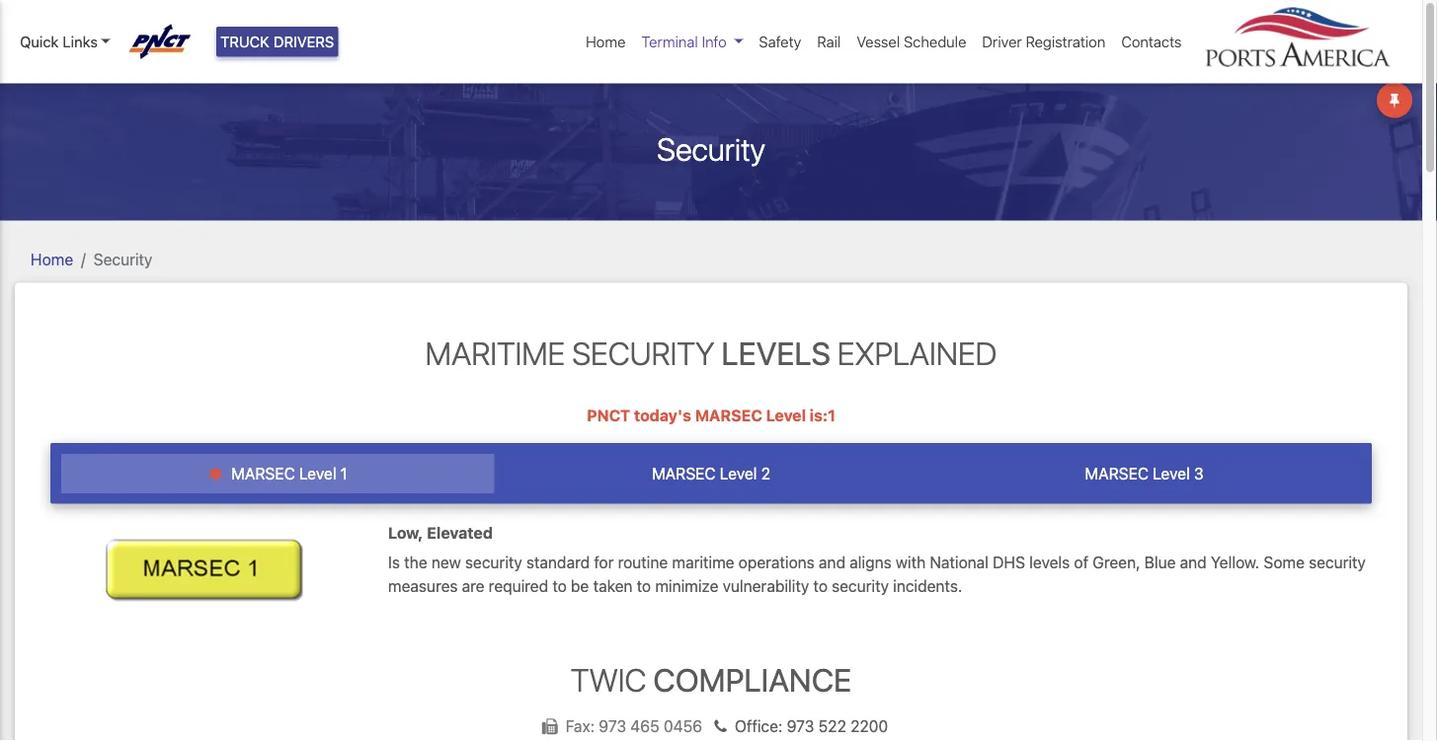 Task type: vqa. For each thing, say whether or not it's contained in the screenshot.
leftmost Home
yes



Task type: locate. For each thing, give the bounding box(es) containing it.
level left the is:1
[[766, 406, 806, 425]]

1 vertical spatial levels
[[1029, 553, 1070, 572]]

security right some
[[1309, 553, 1366, 572]]

level inside 'link'
[[299, 465, 336, 484]]

pnct
[[587, 406, 630, 425]]

to
[[552, 577, 567, 596], [637, 577, 651, 596], [813, 577, 828, 596]]

0 vertical spatial levels
[[721, 334, 831, 372]]

of
[[1074, 553, 1088, 572]]

is:1
[[810, 406, 835, 425]]

driver
[[982, 33, 1022, 50]]

marsec left 3
[[1085, 465, 1149, 484]]

twic compliance
[[571, 661, 851, 699]]

0 horizontal spatial and
[[819, 553, 845, 572]]

registration
[[1026, 33, 1106, 50]]

security down aligns
[[832, 577, 889, 596]]

green,
[[1093, 553, 1140, 572]]

and left aligns
[[819, 553, 845, 572]]

and right blue
[[1180, 553, 1207, 572]]

with
[[896, 553, 926, 572]]

1 horizontal spatial levels
[[1029, 553, 1070, 572]]

to down routine
[[637, 577, 651, 596]]

vessel schedule link
[[849, 23, 974, 61]]

links
[[63, 33, 98, 50]]

truck drivers
[[220, 33, 334, 50]]

marsec inside 'link'
[[231, 465, 295, 484]]

0 horizontal spatial security
[[465, 553, 522, 572]]

national
[[930, 553, 989, 572]]

2 horizontal spatial to
[[813, 577, 828, 596]]

terminal info
[[641, 33, 727, 50]]

0 vertical spatial home
[[586, 33, 626, 50]]

2 and from the left
[[1180, 553, 1207, 572]]

973
[[599, 718, 626, 736], [787, 718, 814, 736]]

levels inside the is the new security standard for routine maritime operations and aligns with national dhs levels of green, blue and yellow. some security measures are required to be taken to minimize vulnerability to security incidents.
[[1029, 553, 1070, 572]]

quick links
[[20, 33, 98, 50]]

home
[[586, 33, 626, 50], [31, 250, 73, 269]]

marsec for marsec level 3
[[1085, 465, 1149, 484]]

level left 1
[[299, 465, 336, 484]]

1 horizontal spatial to
[[637, 577, 651, 596]]

today's
[[634, 406, 691, 425]]

marsec down today's
[[652, 465, 716, 484]]

fax: 973 465 0456
[[566, 718, 706, 736]]

973 right fax:
[[599, 718, 626, 736]]

tab list
[[50, 443, 1372, 504]]

security up are
[[465, 553, 522, 572]]

0 horizontal spatial 973
[[599, 718, 626, 736]]

0456
[[664, 718, 702, 736]]

marsec level 1
[[227, 465, 347, 484]]

levels left of in the right bottom of the page
[[1029, 553, 1070, 572]]

low, elevated
[[388, 524, 493, 543]]

rail link
[[809, 23, 849, 61]]

marsec level 3
[[1085, 465, 1204, 484]]

safety link
[[751, 23, 809, 61]]

and
[[819, 553, 845, 572], [1180, 553, 1207, 572]]

2 vertical spatial security
[[572, 334, 715, 372]]

levels up the is:1
[[721, 334, 831, 372]]

level
[[766, 406, 806, 425], [299, 465, 336, 484], [720, 465, 757, 484], [1153, 465, 1190, 484]]

2200
[[850, 718, 888, 736]]

0 horizontal spatial levels
[[721, 334, 831, 372]]

to down the operations
[[813, 577, 828, 596]]

marsec
[[695, 406, 762, 425], [231, 465, 295, 484], [652, 465, 716, 484], [1085, 465, 1149, 484]]

1 973 from the left
[[599, 718, 626, 736]]

yellow.
[[1211, 553, 1259, 572]]

twic
[[571, 661, 646, 699]]

level left 3
[[1153, 465, 1190, 484]]

required
[[489, 577, 548, 596]]

compliance
[[653, 661, 851, 699]]

vessel schedule
[[857, 33, 966, 50]]

marsec left 1
[[231, 465, 295, 484]]

taken
[[593, 577, 632, 596]]

level left 2
[[720, 465, 757, 484]]

levels
[[721, 334, 831, 372], [1029, 553, 1070, 572]]

1 vertical spatial home link
[[31, 250, 73, 269]]

security
[[657, 130, 765, 168], [94, 250, 152, 269], [572, 334, 715, 372]]

1 vertical spatial home
[[31, 250, 73, 269]]

office: 973 522 2200
[[735, 718, 888, 736]]

level for marsec level 1
[[299, 465, 336, 484]]

measures
[[388, 577, 458, 596]]

1 horizontal spatial and
[[1180, 553, 1207, 572]]

security
[[465, 553, 522, 572], [1309, 553, 1366, 572], [832, 577, 889, 596]]

truck
[[220, 33, 269, 50]]

home link
[[578, 23, 633, 61], [31, 250, 73, 269]]

minimize
[[655, 577, 718, 596]]

the
[[404, 553, 427, 572]]

0 horizontal spatial to
[[552, 577, 567, 596]]

2 973 from the left
[[787, 718, 814, 736]]

522
[[818, 718, 846, 736]]

0 vertical spatial security
[[657, 130, 765, 168]]

3
[[1194, 465, 1204, 484]]

0 vertical spatial home link
[[578, 23, 633, 61]]

phone image
[[706, 719, 735, 735]]

1 vertical spatial security
[[94, 250, 152, 269]]

for
[[594, 553, 614, 572]]

vessel
[[857, 33, 900, 50]]

to left be
[[552, 577, 567, 596]]

973 left 522 on the right of the page
[[787, 718, 814, 736]]

driver registration
[[982, 33, 1106, 50]]

1 horizontal spatial 973
[[787, 718, 814, 736]]



Task type: describe. For each thing, give the bounding box(es) containing it.
quick links link
[[20, 31, 110, 53]]

blue
[[1144, 553, 1176, 572]]

terminal info link
[[633, 23, 751, 61]]

marsec level 2
[[652, 465, 770, 484]]

marsec for marsec level 1
[[231, 465, 295, 484]]

marsec level 1 link
[[61, 455, 495, 494]]

truck drivers link
[[216, 27, 338, 57]]

incidents.
[[893, 577, 962, 596]]

terminal
[[641, 33, 698, 50]]

is the new security standard for routine maritime operations and aligns with national dhs levels of green, blue and yellow. some security measures are required to be taken to minimize vulnerability to security incidents.
[[388, 553, 1366, 596]]

fax:
[[566, 718, 595, 736]]

1 horizontal spatial home
[[586, 33, 626, 50]]

low,
[[388, 524, 423, 543]]

pnct today's marsec level is:1
[[587, 406, 835, 425]]

are
[[462, 577, 485, 596]]

contacts
[[1121, 33, 1182, 50]]

operations
[[739, 553, 815, 572]]

0 horizontal spatial home link
[[31, 250, 73, 269]]

routine
[[618, 553, 668, 572]]

driver registration link
[[974, 23, 1113, 61]]

standard
[[526, 553, 590, 572]]

2 to from the left
[[637, 577, 651, 596]]

dhs
[[993, 553, 1025, 572]]

office: 973 522 2200 link
[[706, 718, 888, 736]]

rail
[[817, 33, 841, 50]]

explained
[[837, 334, 997, 372]]

vulnerability
[[723, 577, 809, 596]]

marsec for marsec level 2
[[652, 465, 716, 484]]

marsec level 3 link
[[928, 455, 1361, 494]]

marsec level 2 link
[[495, 455, 928, 494]]

elevated
[[427, 524, 493, 543]]

marsec up the 'marsec level 2' link
[[695, 406, 762, 425]]

maritime security levels explained
[[425, 334, 997, 372]]

level for marsec level 3
[[1153, 465, 1190, 484]]

1 and from the left
[[819, 553, 845, 572]]

973 for office:
[[787, 718, 814, 736]]

aligns
[[850, 553, 892, 572]]

tab list containing marsec level 1
[[50, 443, 1372, 504]]

info
[[702, 33, 727, 50]]

contacts link
[[1113, 23, 1190, 61]]

465
[[630, 718, 659, 736]]

some
[[1264, 553, 1305, 572]]

level for marsec level 2
[[720, 465, 757, 484]]

new
[[431, 553, 461, 572]]

973 for fax:
[[599, 718, 626, 736]]

is
[[388, 553, 400, 572]]

office:
[[735, 718, 783, 736]]

safety
[[759, 33, 801, 50]]

schedule
[[904, 33, 966, 50]]

maritime
[[425, 334, 565, 372]]

be
[[571, 577, 589, 596]]

1 to from the left
[[552, 577, 567, 596]]

1
[[340, 465, 347, 484]]

1 horizontal spatial home link
[[578, 23, 633, 61]]

1 horizontal spatial security
[[832, 577, 889, 596]]

maritime
[[672, 553, 734, 572]]

drivers
[[273, 33, 334, 50]]

3 to from the left
[[813, 577, 828, 596]]

quick
[[20, 33, 59, 50]]

0 horizontal spatial home
[[31, 250, 73, 269]]

2 horizontal spatial security
[[1309, 553, 1366, 572]]

2
[[761, 465, 770, 484]]



